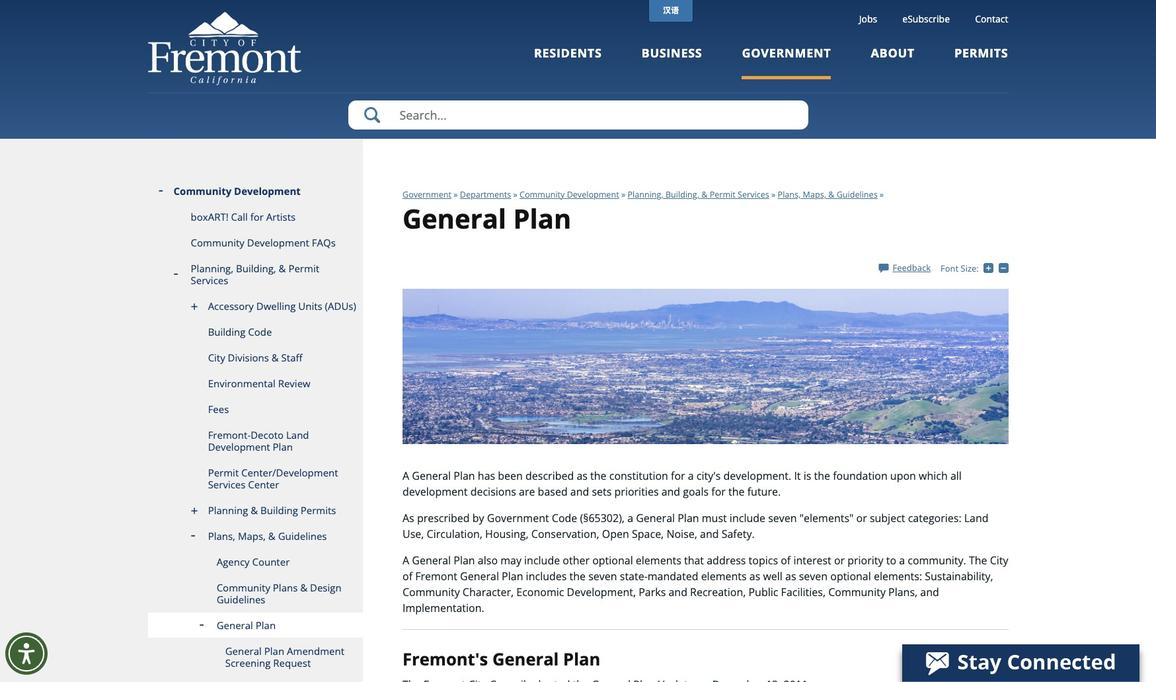 Task type: vqa. For each thing, say whether or not it's contained in the screenshot.
or
yes



Task type: locate. For each thing, give the bounding box(es) containing it.
community up boxart! at the left
[[174, 184, 232, 198]]

a right to
[[899, 553, 905, 568]]

0 vertical spatial optional
[[593, 553, 633, 568]]

elements
[[636, 553, 682, 568], [701, 569, 747, 584]]

1 horizontal spatial permits
[[955, 45, 1009, 61]]

fees link
[[148, 397, 363, 422]]

planning, inside government » departments » community development » planning, building, & permit services » plans, maps, & guidelines general plan
[[628, 189, 664, 200]]

»
[[454, 189, 458, 200], [513, 189, 518, 200], [621, 189, 626, 200], [772, 189, 776, 200]]

1 vertical spatial or
[[834, 553, 845, 568]]

1 horizontal spatial planning, building, & permit services link
[[628, 189, 769, 200]]

government link
[[742, 45, 831, 79], [403, 189, 452, 200]]

fees
[[208, 403, 229, 416]]

1 vertical spatial include
[[524, 553, 560, 568]]

0 horizontal spatial plans, maps, & guidelines link
[[148, 524, 363, 549]]

0 horizontal spatial plans,
[[208, 530, 235, 543]]

general inside government » departments » community development » planning, building, & permit services » plans, maps, & guidelines general plan
[[403, 200, 506, 237]]

1 vertical spatial maps,
[[238, 530, 266, 543]]

of left fremont
[[403, 569, 413, 584]]

land right categories:
[[964, 511, 989, 526]]

permit
[[710, 189, 736, 200], [289, 262, 319, 275], [208, 466, 239, 479]]

1 horizontal spatial guidelines
[[278, 530, 327, 543]]

planning,
[[628, 189, 664, 200], [191, 262, 233, 275]]

review
[[278, 377, 311, 390]]

0 horizontal spatial planning, building, & permit services link
[[148, 256, 363, 294]]

0 horizontal spatial government link
[[403, 189, 452, 200]]

elements down address
[[701, 569, 747, 584]]

1 horizontal spatial include
[[730, 511, 766, 526]]

conservation,
[[531, 527, 599, 541]]

city right the
[[990, 553, 1009, 568]]

divisions
[[228, 351, 269, 364]]

as right well
[[785, 569, 796, 584]]

2 horizontal spatial permit
[[710, 189, 736, 200]]

2 vertical spatial permit
[[208, 466, 239, 479]]

a for a general plan has been described as the constitution for a city's development. it is the foundation upon which all development decisions are based and sets priorities and goals for the future.
[[403, 469, 409, 483]]

or left subject
[[857, 511, 867, 526]]

code down accessory dwelling units (adus) link
[[248, 325, 272, 339]]

general plan link
[[148, 613, 363, 639]]

1 horizontal spatial government
[[487, 511, 549, 526]]

1 horizontal spatial planning,
[[628, 189, 664, 200]]

0 vertical spatial maps,
[[803, 189, 826, 200]]

1 vertical spatial government
[[403, 189, 452, 200]]

general inside general plan amendment screening request
[[225, 645, 262, 658]]

community down fremont
[[403, 585, 460, 600]]

seven
[[768, 511, 797, 526], [589, 569, 617, 584], [799, 569, 828, 584]]

community inside government » departments » community development » planning, building, & permit services » plans, maps, & guidelines general plan
[[520, 189, 565, 200]]

planning & building permits link
[[148, 498, 363, 524]]

the
[[969, 553, 987, 568]]

0 vertical spatial code
[[248, 325, 272, 339]]

1 vertical spatial city
[[990, 553, 1009, 568]]

2 horizontal spatial as
[[785, 569, 796, 584]]

permits link
[[955, 45, 1009, 79]]

0 horizontal spatial for
[[250, 210, 264, 223]]

planning, building, & permit services link
[[628, 189, 769, 200], [148, 256, 363, 294]]

and left sets
[[570, 485, 589, 499]]

1 vertical spatial for
[[671, 469, 685, 483]]

circulation,
[[427, 527, 483, 541]]

mandated
[[648, 569, 699, 584]]

recreation,
[[690, 585, 746, 600]]

0 horizontal spatial a
[[628, 511, 633, 526]]

city's
[[697, 469, 721, 483]]

government inside government » departments » community development » planning, building, & permit services » plans, maps, & guidelines general plan
[[403, 189, 452, 200]]

1 » from the left
[[454, 189, 458, 200]]

by
[[473, 511, 484, 526]]

as right described
[[577, 469, 588, 483]]

1 horizontal spatial plans,
[[778, 189, 801, 200]]

0 vertical spatial building
[[208, 325, 246, 339]]

and down 'must'
[[700, 527, 719, 541]]

0 vertical spatial a
[[403, 469, 409, 483]]

fremont-
[[208, 428, 251, 442]]

1 vertical spatial of
[[403, 569, 413, 584]]

1 horizontal spatial plans, maps, & guidelines link
[[778, 189, 878, 200]]

0 horizontal spatial or
[[834, 553, 845, 568]]

business link
[[642, 45, 702, 79]]

0 vertical spatial permits
[[955, 45, 1009, 61]]

4 » from the left
[[772, 189, 776, 200]]

agency counter
[[217, 555, 290, 569]]

general inside a general plan has been described as the constitution for a city's development. it is the foundation upon which all development decisions are based and sets priorities and goals for the future.
[[412, 469, 451, 483]]

safety.
[[722, 527, 755, 541]]

or inside as prescribed by government code (§65302), a general plan must include seven "elements" or subject categories: land use, circulation, housing, conservation, open space, noise, and safety.
[[857, 511, 867, 526]]

seven up development,
[[589, 569, 617, 584]]

0 vertical spatial planning, building, & permit services link
[[628, 189, 769, 200]]

permit inside government » departments » community development » planning, building, & permit services » plans, maps, & guidelines general plan
[[710, 189, 736, 200]]

city
[[208, 351, 225, 364], [990, 553, 1009, 568]]

city divisions & staff link
[[148, 345, 363, 371]]

permits down center/development
[[301, 504, 336, 517]]

code up conservation,
[[552, 511, 577, 526]]

guidelines inside government » departments » community development » planning, building, & permit services » plans, maps, & guidelines general plan
[[837, 189, 878, 200]]

a
[[403, 469, 409, 483], [403, 553, 409, 568]]

maps, inside government » departments » community development » planning, building, & permit services » plans, maps, & guidelines general plan
[[803, 189, 826, 200]]

permit center/development services center link
[[148, 460, 363, 498]]

a for a general plan also may include other optional elements that address topics of interest or priority to a community. the city of fremont general plan includes the seven state-mandated elements as well as seven optional elements: sustainability, community character, economic development, parks and recreation, public facilities, community plans, and implementation.
[[403, 553, 409, 568]]

optional up state-
[[593, 553, 633, 568]]

optional down priority
[[831, 569, 871, 584]]

decisions
[[471, 485, 516, 499]]

services inside planning, building, & permit services
[[191, 274, 228, 287]]

0 vertical spatial or
[[857, 511, 867, 526]]

city left the divisions
[[208, 351, 225, 364]]

0 vertical spatial services
[[738, 189, 769, 200]]

a general plan also may include other optional elements that address topics of interest or priority to a community. the city of fremont general plan includes the seven state-mandated elements as well as seven optional elements: sustainability, community character, economic development, parks and recreation, public facilities, community plans, and implementation.
[[403, 553, 1009, 616]]

parks
[[639, 585, 666, 600]]

1 horizontal spatial building,
[[666, 189, 699, 200]]

government
[[742, 45, 831, 61], [403, 189, 452, 200], [487, 511, 549, 526]]

agency
[[217, 555, 250, 569]]

0 horizontal spatial permits
[[301, 504, 336, 517]]

-
[[1009, 262, 1011, 274]]

1 horizontal spatial community development link
[[520, 189, 619, 200]]

and down community.
[[921, 585, 939, 600]]

& inside community plans & design guidelines
[[300, 581, 308, 594]]

seven down interest
[[799, 569, 828, 584]]

2 horizontal spatial plans,
[[889, 585, 918, 600]]

jobs link
[[859, 13, 877, 25]]

about link
[[871, 45, 915, 79]]

2 horizontal spatial guidelines
[[837, 189, 878, 200]]

2 vertical spatial a
[[899, 553, 905, 568]]

services inside government » departments » community development » planning, building, & permit services » plans, maps, & guidelines general plan
[[738, 189, 769, 200]]

may
[[501, 553, 522, 568]]

boxart!
[[191, 210, 229, 223]]

public
[[749, 585, 778, 600]]

of up well
[[781, 553, 791, 568]]

goals
[[683, 485, 709, 499]]

community down "agency counter"
[[217, 581, 270, 594]]

0 vertical spatial guidelines
[[837, 189, 878, 200]]

0 horizontal spatial land
[[286, 428, 309, 442]]

0 horizontal spatial guidelines
[[217, 593, 265, 606]]

government inside as prescribed by government code (§65302), a general plan must include seven "elements" or subject categories: land use, circulation, housing, conservation, open space, noise, and safety.
[[487, 511, 549, 526]]

priority
[[848, 553, 884, 568]]

esubscribe link
[[903, 13, 950, 25]]

1 vertical spatial code
[[552, 511, 577, 526]]

2 horizontal spatial government
[[742, 45, 831, 61]]

2 vertical spatial government
[[487, 511, 549, 526]]

- link
[[999, 262, 1011, 274]]

1 vertical spatial planning,
[[191, 262, 233, 275]]

community inside community plans & design guidelines
[[217, 581, 270, 594]]

0 vertical spatial of
[[781, 553, 791, 568]]

feedback link
[[879, 262, 931, 274]]

planning
[[208, 504, 248, 517]]

0 vertical spatial a
[[688, 469, 694, 483]]

development inside government » departments » community development » planning, building, & permit services » plans, maps, & guidelines general plan
[[567, 189, 619, 200]]

maps,
[[803, 189, 826, 200], [238, 530, 266, 543]]

and down the mandated
[[669, 585, 688, 600]]

for right call
[[250, 210, 264, 223]]

the down "other"
[[570, 569, 586, 584]]

seven down 'future.'
[[768, 511, 797, 526]]

2 horizontal spatial for
[[712, 485, 726, 499]]

1 horizontal spatial of
[[781, 553, 791, 568]]

0 vertical spatial building,
[[666, 189, 699, 200]]

1 vertical spatial building
[[261, 504, 298, 517]]

1 vertical spatial a
[[403, 553, 409, 568]]

0 vertical spatial planning,
[[628, 189, 664, 200]]

1 vertical spatial guidelines
[[278, 530, 327, 543]]

font size:
[[941, 262, 979, 274]]

facilities,
[[781, 585, 826, 600]]

0 horizontal spatial permit
[[208, 466, 239, 479]]

2 vertical spatial services
[[208, 478, 246, 491]]

include inside the a general plan also may include other optional elements that address topics of interest or priority to a community. the city of fremont general plan includes the seven state-mandated elements as well as seven optional elements: sustainability, community character, economic development, parks and recreation, public facilities, community plans, and implementation.
[[524, 553, 560, 568]]

1 horizontal spatial permit
[[289, 262, 319, 275]]

planning, building, & permit services link inside 'columnusercontrol3' main content
[[628, 189, 769, 200]]

and inside as prescribed by government code (§65302), a general plan must include seven "elements" or subject categories: land use, circulation, housing, conservation, open space, noise, and safety.
[[700, 527, 719, 541]]

1 horizontal spatial city
[[990, 553, 1009, 568]]

or left priority
[[834, 553, 845, 568]]

units
[[298, 300, 322, 313]]

a up "open"
[[628, 511, 633, 526]]

environmental review
[[208, 377, 311, 390]]

community right the departments link
[[520, 189, 565, 200]]

request
[[273, 657, 311, 670]]

sustainability,
[[925, 569, 993, 584]]

planning, inside planning, building, & permit services
[[191, 262, 233, 275]]

permits down contact
[[955, 45, 1009, 61]]

elements up the mandated
[[636, 553, 682, 568]]

1 horizontal spatial or
[[857, 511, 867, 526]]

0 horizontal spatial optional
[[593, 553, 633, 568]]

housing,
[[485, 527, 529, 541]]

0 horizontal spatial building,
[[236, 262, 276, 275]]

of
[[781, 553, 791, 568], [403, 569, 413, 584]]

general plan image
[[403, 289, 1009, 444]]

0 horizontal spatial city
[[208, 351, 225, 364]]

1 horizontal spatial building
[[261, 504, 298, 517]]

3 » from the left
[[621, 189, 626, 200]]

planning, building, & permit services
[[191, 262, 319, 287]]

optional
[[593, 553, 633, 568], [831, 569, 871, 584]]

accessory dwelling units (adus)
[[208, 300, 356, 313]]

building, inside planning, building, & permit services
[[236, 262, 276, 275]]

accessory dwelling units (adus) link
[[148, 294, 363, 319]]

all
[[951, 469, 962, 483]]

government for government
[[742, 45, 831, 61]]

center
[[248, 478, 279, 491]]

0 horizontal spatial government
[[403, 189, 452, 200]]

0 horizontal spatial seven
[[589, 569, 617, 584]]

1 vertical spatial permit
[[289, 262, 319, 275]]

general inside as prescribed by government code (§65302), a general plan must include seven "elements" or subject categories: land use, circulation, housing, conservation, open space, noise, and safety.
[[636, 511, 675, 526]]

feedback
[[893, 262, 931, 274]]

a up goals
[[688, 469, 694, 483]]

for up goals
[[671, 469, 685, 483]]

as
[[403, 511, 414, 526]]

been
[[498, 469, 523, 483]]

1 horizontal spatial seven
[[768, 511, 797, 526]]

general plan amendment screening request link
[[148, 639, 363, 676]]

0 vertical spatial include
[[730, 511, 766, 526]]

2 horizontal spatial seven
[[799, 569, 828, 584]]

for down city's
[[712, 485, 726, 499]]

government for government » departments » community development » planning, building, & permit services » plans, maps, & guidelines general plan
[[403, 189, 452, 200]]

a down use,
[[403, 553, 409, 568]]

0 horizontal spatial as
[[577, 469, 588, 483]]

community.
[[908, 553, 966, 568]]

implementation.
[[403, 601, 484, 616]]

a inside a general plan has been described as the constitution for a city's development. it is the foundation upon which all development decisions are based and sets priorities and goals for the future.
[[403, 469, 409, 483]]

a inside the a general plan also may include other optional elements that address topics of interest or priority to a community. the city of fremont general plan includes the seven state-mandated elements as well as seven optional elements: sustainability, community character, economic development, parks and recreation, public facilities, community plans, and implementation.
[[403, 553, 409, 568]]

2 vertical spatial plans,
[[889, 585, 918, 600]]

permit inside planning, building, & permit services
[[289, 262, 319, 275]]

character,
[[463, 585, 514, 600]]

as left well
[[750, 569, 760, 584]]

1 vertical spatial government link
[[403, 189, 452, 200]]

0 vertical spatial government
[[742, 45, 831, 61]]

1 horizontal spatial for
[[671, 469, 685, 483]]

a
[[688, 469, 694, 483], [628, 511, 633, 526], [899, 553, 905, 568]]

permit center/development services center
[[208, 466, 338, 491]]

1 vertical spatial building,
[[236, 262, 276, 275]]

2 horizontal spatial a
[[899, 553, 905, 568]]

building up plans, maps, & guidelines
[[261, 504, 298, 517]]

space,
[[632, 527, 664, 541]]

1 horizontal spatial land
[[964, 511, 989, 526]]

1 vertical spatial services
[[191, 274, 228, 287]]

noise,
[[667, 527, 697, 541]]

columnusercontrol3 main content
[[363, 139, 1011, 682]]

call
[[231, 210, 248, 223]]

city inside the a general plan also may include other optional elements that address topics of interest or priority to a community. the city of fremont general plan includes the seven state-mandated elements as well as seven optional elements: sustainability, community character, economic development, parks and recreation, public facilities, community plans, and implementation.
[[990, 553, 1009, 568]]

1 vertical spatial land
[[964, 511, 989, 526]]

use,
[[403, 527, 424, 541]]

2 a from the top
[[403, 553, 409, 568]]

development
[[234, 184, 301, 198], [567, 189, 619, 200], [247, 236, 309, 249], [208, 440, 270, 454]]

and
[[570, 485, 589, 499], [662, 485, 680, 499], [700, 527, 719, 541], [669, 585, 688, 600], [921, 585, 939, 600]]

0 vertical spatial plans,
[[778, 189, 801, 200]]

1 horizontal spatial optional
[[831, 569, 871, 584]]

plans, maps, & guidelines link
[[778, 189, 878, 200], [148, 524, 363, 549]]

font
[[941, 262, 959, 274]]

1 vertical spatial planning, building, & permit services link
[[148, 256, 363, 294]]

plan inside government » departments » community development » planning, building, & permit services » plans, maps, & guidelines general plan
[[513, 200, 571, 237]]

0 horizontal spatial community development link
[[148, 179, 363, 204]]

the inside the a general plan also may include other optional elements that address topics of interest or priority to a community. the city of fremont general plan includes the seven state-mandated elements as well as seven optional elements: sustainability, community character, economic development, parks and recreation, public facilities, community plans, and implementation.
[[570, 569, 586, 584]]

plans, inside the a general plan also may include other optional elements that address topics of interest or priority to a community. the city of fremont general plan includes the seven state-mandated elements as well as seven optional elements: sustainability, community character, economic development, parks and recreation, public facilities, community plans, and implementation.
[[889, 585, 918, 600]]

0 vertical spatial for
[[250, 210, 264, 223]]

1 vertical spatial optional
[[831, 569, 871, 584]]

a up development
[[403, 469, 409, 483]]

fremont's
[[403, 648, 488, 671]]

0 horizontal spatial building
[[208, 325, 246, 339]]

1 horizontal spatial maps,
[[803, 189, 826, 200]]

1 vertical spatial plans,
[[208, 530, 235, 543]]

1 horizontal spatial a
[[688, 469, 694, 483]]

& inside planning, building, & permit services
[[279, 262, 286, 275]]

a inside the a general plan also may include other optional elements that address topics of interest or priority to a community. the city of fremont general plan includes the seven state-mandated elements as well as seven optional elements: sustainability, community character, economic development, parks and recreation, public facilities, community plans, and implementation.
[[899, 553, 905, 568]]

departments link
[[460, 189, 511, 200]]

1 a from the top
[[403, 469, 409, 483]]

include up includes
[[524, 553, 560, 568]]

land right the decoto
[[286, 428, 309, 442]]

0 horizontal spatial code
[[248, 325, 272, 339]]

building down accessory
[[208, 325, 246, 339]]

include up safety.
[[730, 511, 766, 526]]

code
[[248, 325, 272, 339], [552, 511, 577, 526]]



Task type: describe. For each thing, give the bounding box(es) containing it.
development,
[[567, 585, 636, 600]]

Search text field
[[348, 100, 808, 130]]

also
[[478, 553, 498, 568]]

subject
[[870, 511, 905, 526]]

and left goals
[[662, 485, 680, 499]]

0 vertical spatial plans, maps, & guidelines link
[[778, 189, 878, 200]]

categories:
[[908, 511, 962, 526]]

a general plan has been described as the constitution for a city's development. it is the foundation upon which all development decisions are based and sets priorities and goals for the future.
[[403, 469, 962, 499]]

interest
[[794, 553, 832, 568]]

must
[[702, 511, 727, 526]]

0 horizontal spatial of
[[403, 569, 413, 584]]

accessory
[[208, 300, 254, 313]]

plans, maps, & guidelines
[[208, 530, 327, 543]]

0 vertical spatial elements
[[636, 553, 682, 568]]

2 vertical spatial for
[[712, 485, 726, 499]]

open
[[602, 527, 629, 541]]

center/development
[[241, 466, 338, 479]]

as inside a general plan has been described as the constitution for a city's development. it is the foundation upon which all development decisions are based and sets priorities and goals for the future.
[[577, 469, 588, 483]]

government » departments » community development » planning, building, & permit services » plans, maps, & guidelines general plan
[[403, 189, 878, 237]]

amendment
[[287, 645, 344, 658]]

1 horizontal spatial as
[[750, 569, 760, 584]]

includes
[[526, 569, 567, 584]]

topics
[[749, 553, 778, 568]]

community down boxart! at the left
[[191, 236, 245, 249]]

priorities
[[615, 485, 659, 499]]

general inside general plan link
[[217, 619, 253, 632]]

land inside as prescribed by government code (§65302), a general plan must include seven "elements" or subject categories: land use, circulation, housing, conservation, open space, noise, and safety.
[[964, 511, 989, 526]]

land inside fremont-decoto land development plan
[[286, 428, 309, 442]]

plan inside as prescribed by government code (§65302), a general plan must include seven "elements" or subject categories: land use, circulation, housing, conservation, open space, noise, and safety.
[[678, 511, 699, 526]]

guidelines inside community plans & design guidelines
[[217, 593, 265, 606]]

upon
[[890, 469, 916, 483]]

(adus)
[[325, 300, 356, 313]]

general plan
[[217, 619, 276, 632]]

which
[[919, 469, 948, 483]]

permit inside permit center/development services center
[[208, 466, 239, 479]]

environmental review link
[[148, 371, 363, 397]]

environmental
[[208, 377, 276, 390]]

dwelling
[[256, 300, 296, 313]]

based
[[538, 485, 568, 499]]

include inside as prescribed by government code (§65302), a general plan must include seven "elements" or subject categories: land use, circulation, housing, conservation, open space, noise, and safety.
[[730, 511, 766, 526]]

fremont's general plan
[[403, 648, 600, 671]]

fremont
[[415, 569, 457, 584]]

city divisions & staff
[[208, 351, 303, 364]]

2 » from the left
[[513, 189, 518, 200]]

seven inside as prescribed by government code (§65302), a general plan must include seven "elements" or subject categories: land use, circulation, housing, conservation, open space, noise, and safety.
[[768, 511, 797, 526]]

1 vertical spatial plans, maps, & guidelines link
[[148, 524, 363, 549]]

staff
[[281, 351, 303, 364]]

community development faqs
[[191, 236, 336, 249]]

or inside the a general plan also may include other optional elements that address topics of interest or priority to a community. the city of fremont general plan includes the seven state-mandated elements as well as seven optional elements: sustainability, community character, economic development, parks and recreation, public facilities, community plans, and implementation.
[[834, 553, 845, 568]]

1 horizontal spatial government link
[[742, 45, 831, 79]]

1 vertical spatial permits
[[301, 504, 336, 517]]

size:
[[961, 262, 979, 274]]

general plan amendment screening request
[[225, 645, 344, 670]]

the down development.
[[729, 485, 745, 499]]

agency counter link
[[148, 549, 363, 575]]

stay connected image
[[902, 643, 1139, 680]]

elements:
[[874, 569, 922, 584]]

esubscribe
[[903, 13, 950, 25]]

development.
[[724, 469, 792, 483]]

well
[[763, 569, 783, 584]]

building code
[[208, 325, 272, 339]]

1 vertical spatial elements
[[701, 569, 747, 584]]

(§65302),
[[580, 511, 625, 526]]

the right is
[[814, 469, 830, 483]]

contact
[[975, 13, 1009, 25]]

residents
[[534, 45, 602, 61]]

plan inside a general plan has been described as the constitution for a city's development. it is the foundation upon which all development decisions are based and sets priorities and goals for the future.
[[454, 469, 475, 483]]

0 vertical spatial city
[[208, 351, 225, 364]]

boxart! call for artists link
[[148, 204, 363, 230]]

other
[[563, 553, 590, 568]]

plans, inside government » departments » community development » planning, building, & permit services » plans, maps, & guidelines general plan
[[778, 189, 801, 200]]

fremont-decoto land development plan link
[[148, 422, 363, 460]]

design
[[310, 581, 342, 594]]

described
[[526, 469, 574, 483]]

future.
[[748, 485, 781, 499]]

community down priority
[[829, 585, 886, 600]]

contact link
[[975, 13, 1009, 25]]

faqs
[[312, 236, 336, 249]]

code inside as prescribed by government code (§65302), a general plan must include seven "elements" or subject categories: land use, circulation, housing, conservation, open space, noise, and safety.
[[552, 511, 577, 526]]

"elements"
[[800, 511, 854, 526]]

building code link
[[148, 319, 363, 345]]

plan inside general plan amendment screening request
[[264, 645, 284, 658]]

development
[[403, 485, 468, 499]]

constitution
[[609, 469, 668, 483]]

business
[[642, 45, 702, 61]]

prescribed
[[417, 511, 470, 526]]

the up sets
[[590, 469, 607, 483]]

plan inside fremont-decoto land development plan
[[273, 440, 293, 454]]

boxart! call for artists
[[191, 210, 296, 223]]

state-
[[620, 569, 648, 584]]

0 horizontal spatial maps,
[[238, 530, 266, 543]]

a inside a general plan has been described as the constitution for a city's development. it is the foundation upon which all development decisions are based and sets priorities and goals for the future.
[[688, 469, 694, 483]]

that
[[684, 553, 704, 568]]

it
[[794, 469, 801, 483]]

fremont-decoto land development plan
[[208, 428, 309, 454]]

building, inside government » departments » community development » planning, building, & permit services » plans, maps, & guidelines general plan
[[666, 189, 699, 200]]

a inside as prescribed by government code (§65302), a general plan must include seven "elements" or subject categories: land use, circulation, housing, conservation, open space, noise, and safety.
[[628, 511, 633, 526]]

plans
[[273, 581, 298, 594]]

are
[[519, 485, 535, 499]]

+
[[994, 262, 999, 274]]

development inside fremont-decoto land development plan
[[208, 440, 270, 454]]

economic
[[517, 585, 564, 600]]

foundation
[[833, 469, 888, 483]]

services inside permit center/development services center
[[208, 478, 246, 491]]

is
[[804, 469, 812, 483]]

as prescribed by government code (§65302), a general plan must include seven "elements" or subject categories: land use, circulation, housing, conservation, open space, noise, and safety.
[[403, 511, 989, 541]]



